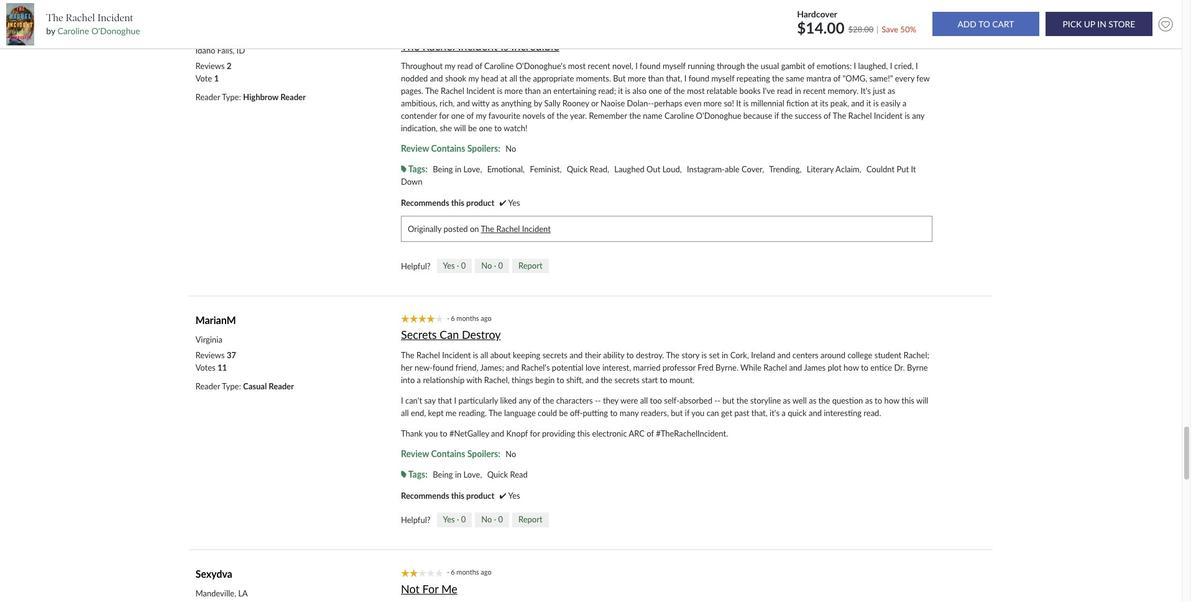 Task type: vqa. For each thing, say whether or not it's contained in the screenshot.
'ROBERTS' within Powerless (B&N Exclusive Edition) by Lauren Roberts
no



Task type: describe. For each thing, give the bounding box(es) containing it.
# for # tags: being in love, emotional, feminist, quick read, laughed out loud, instagram-able cover, trending, literary aclaim,
[[401, 166, 407, 172]]

rachel;
[[904, 350, 930, 360]]

incident inside the rachel incident is all about keeping secrets and their ability to destroy.  the story is set in cork, ireland and centers around college student rachel; her new-found friend, james; and rachel's potential love interest, married professor fred byrne.  while rachel and james plot how to entice dr. byrne into a relationship with rachel, things begin to shift, and the secrets start to mount.
[[442, 350, 471, 360]]

electronic
[[592, 428, 627, 438]]

and inside 'i can't say that i particularly liked any of the characters -- they were all too self-absorbed -- but the storyline as well as the question as to how this will all end, kept me reading.  the language could be off-putting to many readers, but if you can get past that, it's a quick and interesting read.'
[[809, 408, 822, 418]]

incident inside the rachel incident by caroline o'donoghue
[[98, 12, 133, 24]]

a inside 'throughout my read of caroline o'donoghue's most recent novel, i found myself running through the usual gambit of emotions: i laughed, i cried, i nodded and shook my head at all the appropriate moments. but more than that, i found myself repeating the same mantra of "omg, same!" every few pages. the rachel incident is more than an entertaining read; it is also one of the most relatable books i've read in recent memory. it's just as ambitious, rich, and witty as anything by sally rooney or naoise dolan--perhaps even more so! it is millennial fiction at its peak, and it is easily a contender for one of my favourite novels of the year. remember the name caroline o'donoghue because if the success of the rachel incident is any indication, she will be one to watch!'
[[903, 98, 907, 108]]

every
[[895, 74, 915, 84]]

this down # tags: being in love, quick read
[[451, 491, 465, 500]]

ago for me
[[481, 568, 492, 576]]

rachel right the on
[[497, 224, 520, 234]]

as left well
[[783, 395, 791, 405]]

0 vertical spatial at
[[501, 74, 508, 84]]

1 vertical spatial but
[[671, 408, 683, 418]]

all inside the rachel incident is all about keeping secrets and their ability to destroy.  the story is set in cork, ireland and centers around college student rachel; her new-found friend, james; and rachel's potential love interest, married professor fred byrne.  while rachel and james plot how to entice dr. byrne into a relationship with rachel, things begin to shift, and the secrets start to mount.
[[481, 350, 488, 360]]

id
[[237, 46, 245, 56]]

rich,
[[440, 98, 455, 108]]

1 vertical spatial myself
[[712, 74, 735, 84]]

fiction
[[787, 98, 809, 108]]

marianm
[[196, 314, 236, 326]]

by inside the rachel incident by caroline o'donoghue
[[46, 26, 55, 36]]

feminist,
[[530, 164, 562, 174]]

the up "could"
[[543, 395, 554, 405]]

dolan-
[[627, 98, 651, 108]]

no down watch!
[[506, 144, 516, 154]]

reading.
[[459, 408, 487, 418]]

report for secrets can destroy
[[519, 515, 543, 524]]

and right rich,
[[457, 98, 470, 108]]

that, inside 'throughout my read of caroline o'donoghue's most recent novel, i found myself running through the usual gambit of emotions: i laughed, i cried, i nodded and shook my head at all the appropriate moments. but more than that, i found myself repeating the same mantra of "omg, same!" every few pages. the rachel incident is more than an entertaining read; it is also one of the most relatable books i've read in recent memory. it's just as ambitious, rich, and witty as anything by sally rooney or naoise dolan--perhaps even more so! it is millennial fiction at its peak, and it is easily a contender for one of my favourite novels of the year. remember the name caroline o'donoghue because if the success of the rachel incident is any indication, she will be one to watch!'
[[666, 74, 682, 84]]

many
[[620, 408, 639, 418]]

also
[[633, 86, 647, 96]]

they
[[603, 395, 619, 405]]

through
[[717, 61, 745, 71]]

her
[[401, 362, 413, 372]]

putting
[[583, 408, 608, 418]]

emotional,
[[487, 164, 525, 174]]

2 horizontal spatial one
[[649, 86, 662, 96]]

1 vertical spatial secrets
[[615, 375, 640, 385]]

perhaps
[[654, 98, 683, 108]]

and up potential
[[570, 350, 583, 360]]

if inside 'i can't say that i particularly liked any of the characters -- they were all too self-absorbed -- but the storyline as well as the question as to how this will all end, kept me reading.  the language could be off-putting to many readers, but if you can get past that, it's a quick and interesting read.'
[[685, 408, 690, 418]]

this down off-
[[577, 428, 590, 438]]

with
[[467, 375, 482, 385]]

the down peak,
[[833, 111, 847, 121]]

love, for quick
[[464, 469, 482, 479]]

0 vertical spatial my
[[445, 61, 456, 71]]

readers,
[[641, 408, 669, 418]]

no · 0 for destroy
[[482, 515, 503, 524]]

shift,
[[567, 375, 584, 385]]

and down it's on the top of page
[[852, 98, 865, 108]]

found inside the rachel incident is all about keeping secrets and their ability to destroy.  the story is set in cork, ireland and centers around college student rachel; her new-found friend, james; and rachel's potential love interest, married professor fred byrne.  while rachel and james plot how to entice dr. byrne into a relationship with rachel, things begin to shift, and the secrets start to mount.
[[433, 362, 454, 372]]

thank you to #netgalley and knopf for providing this electronic arc of #therachelincident.
[[401, 428, 728, 438]]

· 6 months ago for me
[[447, 568, 495, 576]]

2 vertical spatial my
[[476, 111, 487, 121]]

throughout my read of caroline o'donoghue's most recent novel, i found myself running through the usual gambit of emotions: i laughed, i cried, i nodded and shook my head at all the appropriate moments. but more than that, i found myself repeating the same mantra of "omg, same!" every few pages. the rachel incident is more than an entertaining read; it is also one of the most relatable books i've read in recent memory. it's just as ambitious, rich, and witty as anything by sally rooney or naoise dolan--perhaps even more so! it is millennial fiction at its peak, and it is easily a contender for one of my favourite novels of the year. remember the name caroline o'donoghue because if the success of the rachel incident is any indication, she will be one to watch!
[[401, 61, 930, 133]]

a inside 'i can't say that i particularly liked any of the characters -- they were all too self-absorbed -- but the storyline as well as the question as to how this will all end, kept me reading.  the language could be off-putting to many readers, but if you can get past that, it's a quick and interesting read.'
[[782, 408, 786, 418]]

caroline for read
[[484, 61, 514, 71]]

cried,
[[895, 61, 914, 71]]

mount.
[[670, 375, 695, 385]]

is left set
[[702, 350, 707, 360]]

while
[[741, 362, 762, 372]]

0 horizontal spatial most
[[568, 61, 586, 71]]

0 horizontal spatial one
[[451, 111, 465, 121]]

as right well
[[809, 395, 817, 405]]

1 horizontal spatial one
[[479, 123, 493, 133]]

appropriate
[[533, 74, 574, 84]]

to right ability
[[627, 350, 634, 360]]

running
[[688, 61, 715, 71]]

is down every
[[905, 111, 910, 121]]

i right that
[[454, 395, 457, 405]]

all left too
[[640, 395, 648, 405]]

the down the fiction
[[781, 111, 793, 121]]

me
[[442, 582, 458, 596]]

yes down # tags: being in love, quick read
[[443, 515, 455, 524]]

of down the "witty"
[[467, 111, 474, 121]]

could
[[538, 408, 557, 418]]

sally
[[544, 98, 561, 108]]

#therachelincident.
[[656, 428, 728, 438]]

the up the ambitious,
[[425, 86, 439, 96]]

report for the rachel incident is incredible
[[519, 261, 543, 270]]

i left can't
[[401, 395, 403, 405]]

1 horizontal spatial read
[[777, 86, 793, 96]]

product for incident
[[467, 198, 495, 208]]

knopf
[[507, 428, 528, 438]]

the down sally
[[557, 111, 568, 121]]

she
[[440, 123, 452, 133]]

contains for rachel
[[431, 143, 465, 154]]

helpful? for the
[[401, 261, 431, 271]]

0 vertical spatial than
[[648, 74, 664, 84]]

because
[[744, 111, 773, 121]]

of up mantra
[[808, 61, 815, 71]]

the up "throughout"
[[401, 39, 420, 53]]

destroy.
[[636, 350, 664, 360]]

a inside the rachel incident is all about keeping secrets and their ability to destroy.  the story is set in cork, ireland and centers around college student rachel; her new-found friend, james; and rachel's potential love interest, married professor fred byrne.  while rachel and james plot how to entice dr. byrne into a relationship with rachel, things begin to shift, and the secrets start to mount.
[[417, 375, 421, 385]]

throughout
[[401, 61, 443, 71]]

1 vertical spatial my
[[469, 74, 479, 84]]

is up friend, on the bottom left of the page
[[473, 350, 479, 360]]

product for destroy
[[467, 491, 495, 500]]

this inside 'i can't say that i particularly liked any of the characters -- they were all too self-absorbed -- but the storyline as well as the question as to how this will all end, kept me reading.  the language could be off-putting to many readers, but if you can get past that, it's a quick and interesting read.'
[[902, 395, 915, 405]]

report button for the rachel incident is incredible
[[512, 259, 549, 273]]

it inside 'throughout my read of caroline o'donoghue's most recent novel, i found myself running through the usual gambit of emotions: i laughed, i cried, i nodded and shook my head at all the appropriate moments. but more than that, i found myself repeating the same mantra of "omg, same!" every few pages. the rachel incident is more than an entertaining read; it is also one of the most relatable books i've read in recent memory. it's just as ambitious, rich, and witty as anything by sally rooney or naoise dolan--perhaps even more so! it is millennial fiction at its peak, and it is easily a contender for one of my favourite novels of the year. remember the name caroline o'donoghue because if the success of the rachel incident is any indication, she will be one to watch!'
[[737, 98, 742, 108]]

la
[[238, 588, 248, 598]]

no down # tags: being in love, quick read
[[482, 515, 492, 524]]

of up head
[[475, 61, 482, 71]]

yes · 0 for rachel
[[443, 261, 466, 270]]

0 vertical spatial review
[[955, 23, 980, 33]]

is left incredible
[[501, 39, 509, 53]]

gambit
[[782, 61, 806, 71]]

is down just
[[874, 98, 879, 108]]

1 horizontal spatial at
[[811, 98, 818, 108]]

favourite
[[489, 111, 521, 121]]

incident down easily on the top right
[[874, 111, 903, 121]]

0 horizontal spatial it
[[618, 86, 623, 96]]

of inside 'i can't say that i particularly liked any of the characters -- they were all too self-absorbed -- but the storyline as well as the question as to how this will all end, kept me reading.  the language could be off-putting to many readers, but if you can get past that, it's a quick and interesting read.'
[[533, 395, 541, 405]]

content helpfulness group for destroy
[[401, 512, 549, 527]]

the up repeating
[[747, 61, 759, 71]]

of right arc
[[647, 428, 654, 438]]

if inside 'throughout my read of caroline o'donoghue's most recent novel, i found myself running through the usual gambit of emotions: i laughed, i cried, i nodded and shook my head at all the appropriate moments. but more than that, i found myself repeating the same mantra of "omg, same!" every few pages. the rachel incident is more than an entertaining read; it is also one of the most relatable books i've read in recent memory. it's just as ambitious, rich, and witty as anything by sally rooney or naoise dolan--perhaps even more so! it is millennial fiction at its peak, and it is easily a contender for one of my favourite novels of the year. remember the name caroline o'donoghue because if the success of the rachel incident is any indication, she will be one to watch!'
[[775, 111, 779, 121]]

couldnt put it down
[[401, 164, 916, 187]]

0 vertical spatial secrets
[[543, 350, 568, 360]]

how inside 'i can't say that i particularly liked any of the characters -- they were all too self-absorbed -- but the storyline as well as the question as to how this will all end, kept me reading.  the language could be off-putting to many readers, but if you can get past that, it's a quick and interesting read.'
[[885, 395, 900, 405]]

virginia reviews 37 votes 11
[[196, 334, 236, 372]]

be inside 'throughout my read of caroline o'donoghue's most recent novel, i found myself running through the usual gambit of emotions: i laughed, i cried, i nodded and shook my head at all the appropriate moments. but more than that, i found myself repeating the same mantra of "omg, same!" every few pages. the rachel incident is more than an entertaining read; it is also one of the most relatable books i've read in recent memory. it's just as ambitious, rich, and witty as anything by sally rooney or naoise dolan--perhaps even more so! it is millennial fiction at its peak, and it is easily a contender for one of my favourite novels of the year. remember the name caroline o'donoghue because if the success of the rachel incident is any indication, she will be one to watch!'
[[468, 123, 477, 133]]

any inside 'i can't say that i particularly liked any of the characters -- they were all too self-absorbed -- but the storyline as well as the question as to how this will all end, kept me reading.  the language could be off-putting to many readers, but if you can get past that, it's a quick and interesting read.'
[[519, 395, 531, 405]]

the rachel incident is incredible
[[401, 39, 560, 53]]

of down its
[[824, 111, 831, 121]]

in inside # tags: being in love, emotional, feminist, quick read, laughed out loud, instagram-able cover, trending, literary aclaim,
[[455, 164, 462, 174]]

review for secrets can destroy
[[401, 448, 429, 459]]

the up past
[[737, 395, 749, 405]]

get
[[721, 408, 733, 418]]

centers
[[793, 350, 819, 360]]

incident up the "witty"
[[467, 86, 495, 96]]

casual
[[243, 381, 267, 391]]

reader right "casual"
[[269, 381, 294, 391]]

no down the "knopf"
[[506, 449, 516, 459]]

say
[[424, 395, 436, 405]]

name
[[643, 111, 663, 121]]

* bookseller review
[[901, 23, 980, 33]]

for inside 'throughout my read of caroline o'donoghue's most recent novel, i found myself running through the usual gambit of emotions: i laughed, i cried, i nodded and shook my head at all the appropriate moments. but more than that, i found myself repeating the same mantra of "omg, same!" every few pages. the rachel incident is more than an entertaining read; it is also one of the most relatable books i've read in recent memory. it's just as ambitious, rich, and witty as anything by sally rooney or naoise dolan--perhaps even more so! it is millennial fiction at its peak, and it is easily a contender for one of my favourite novels of the year. remember the name caroline o'donoghue because if the success of the rachel incident is any indication, she will be one to watch!'
[[439, 111, 449, 121]]

to right start
[[660, 375, 668, 385]]

the down o'donoghue's
[[520, 74, 531, 84]]

will inside 'throughout my read of caroline o'donoghue's most recent novel, i found myself running through the usual gambit of emotions: i laughed, i cried, i nodded and shook my head at all the appropriate moments. but more than that, i found myself repeating the same mantra of "omg, same!" every few pages. the rachel incident is more than an entertaining read; it is also one of the most relatable books i've read in recent memory. it's just as ambitious, rich, and witty as anything by sally rooney or naoise dolan--perhaps even more so! it is millennial fiction at its peak, and it is easily a contender for one of my favourite novels of the year. remember the name caroline o'donoghue because if the success of the rachel incident is any indication, she will be one to watch!'
[[454, 123, 466, 133]]

rooney
[[563, 98, 589, 108]]

☆☆☆☆☆ for secrets
[[401, 314, 444, 323]]

0 vertical spatial myself
[[663, 61, 686, 71]]

ability
[[603, 350, 625, 360]]

rachel's
[[521, 362, 550, 372]]

months for me
[[457, 568, 479, 576]]

plot
[[828, 362, 842, 372]]

rachel down peak,
[[849, 111, 872, 121]]

the right the on
[[481, 224, 495, 234]]

hardcover
[[797, 8, 838, 19]]

yes down read
[[508, 491, 520, 500]]

☆☆☆☆☆ for not
[[401, 568, 444, 577]]

1 horizontal spatial it
[[867, 98, 872, 108]]

laughed
[[615, 164, 645, 174]]

# tags: being in love, quick read
[[401, 469, 528, 479]]

1 vertical spatial most
[[687, 86, 705, 96]]

reader type: highbrow reader
[[196, 92, 306, 102]]

of up 'perhaps'
[[664, 86, 672, 96]]

and right ireland
[[778, 350, 791, 360]]

to inside 'throughout my read of caroline o'donoghue's most recent novel, i found myself running through the usual gambit of emotions: i laughed, i cried, i nodded and shook my head at all the appropriate moments. but more than that, i found myself repeating the same mantra of "omg, same!" every few pages. the rachel incident is more than an entertaining read; it is also one of the most relatable books i've read in recent memory. it's just as ambitious, rich, and witty as anything by sally rooney or naoise dolan--perhaps even more so! it is millennial fiction at its peak, and it is easily a contender for one of my favourite novels of the year. remember the name caroline o'donoghue because if the success of the rachel incident is any indication, she will be one to watch!'
[[495, 123, 502, 133]]

were
[[621, 395, 638, 405]]

*
[[901, 23, 911, 33]]

sexydva button
[[196, 568, 232, 580]]

the rachel incident image
[[6, 3, 34, 45]]

reader down vote
[[196, 92, 220, 102]]

sexydva
[[196, 568, 232, 580]]

quick
[[788, 408, 807, 418]]

2 vertical spatial caroline
[[665, 111, 694, 121]]

✔ for destroy
[[500, 491, 507, 500]]

1
[[214, 74, 219, 84]]

to down college
[[861, 362, 869, 372]]

the down the dolan-
[[630, 111, 641, 121]]

all inside 'throughout my read of caroline o'donoghue's most recent novel, i found myself running through the usual gambit of emotions: i laughed, i cried, i nodded and shook my head at all the appropriate moments. but more than that, i found myself repeating the same mantra of "omg, same!" every few pages. the rachel incident is more than an entertaining read; it is also one of the most relatable books i've read in recent memory. it's just as ambitious, rich, and witty as anything by sally rooney or naoise dolan--perhaps even more so! it is millennial fiction at its peak, and it is easily a contender for one of my favourite novels of the year. remember the name caroline o'donoghue because if the success of the rachel incident is any indication, she will be one to watch!'
[[510, 74, 517, 84]]

and down 'love'
[[586, 375, 599, 385]]

2 horizontal spatial more
[[704, 98, 722, 108]]

as right just
[[888, 86, 896, 96]]

nodded
[[401, 74, 428, 84]]

2
[[227, 61, 231, 71]]

reviews inside "virginia reviews 37 votes 11"
[[196, 350, 225, 360]]

language
[[504, 408, 536, 418]]

o'donoghue's
[[516, 61, 566, 71]]

particularly
[[459, 395, 498, 405]]

no down the originally posted on the rachel incident
[[482, 261, 492, 270]]

1 horizontal spatial more
[[628, 74, 646, 84]]

quick inside # tags: being in love, emotional, feminist, quick read, laughed out loud, instagram-able cover, trending, literary aclaim,
[[567, 164, 588, 174]]

- inside 'throughout my read of caroline o'donoghue's most recent novel, i found myself running through the usual gambit of emotions: i laughed, i cried, i nodded and shook my head at all the appropriate moments. but more than that, i found myself repeating the same mantra of "omg, same!" every few pages. the rachel incident is more than an entertaining read; it is also one of the most relatable books i've read in recent memory. it's just as ambitious, rich, and witty as anything by sally rooney or naoise dolan--perhaps even more so! it is millennial fiction at its peak, and it is easily a contender for one of my favourite novels of the year. remember the name caroline o'donoghue because if the success of the rachel incident is any indication, she will be one to watch!'
[[651, 98, 654, 108]]

to down the they
[[610, 408, 618, 418]]

anything
[[501, 98, 532, 108]]

start
[[642, 375, 658, 385]]

in inside the rachel incident is all about keeping secrets and their ability to destroy.  the story is set in cork, ireland and centers around college student rachel; her new-found friend, james; and rachel's potential love interest, married professor fred byrne.  while rachel and james plot how to entice dr. byrne into a relationship with rachel, things begin to shift, and the secrets start to mount.
[[722, 350, 728, 360]]

and up the things
[[506, 362, 519, 372]]

incident up head
[[458, 39, 498, 53]]

will inside 'i can't say that i particularly liked any of the characters -- they were all too self-absorbed -- but the storyline as well as the question as to how this will all end, kept me reading.  the language could be off-putting to many readers, but if you can get past that, it's a quick and interesting read.'
[[917, 395, 929, 405]]

the up the interesting
[[819, 395, 831, 405]]

i right cried,
[[916, 61, 918, 71]]

of down sally
[[548, 111, 555, 121]]

this up posted
[[451, 198, 465, 208]]

no · 0 for incident
[[482, 261, 503, 270]]

even
[[685, 98, 702, 108]]

as up read.
[[866, 395, 873, 405]]

few
[[917, 74, 930, 84]]

list for votes
[[196, 349, 236, 374]]

absorbed
[[680, 395, 713, 405]]

the up 'perhaps'
[[674, 86, 685, 96]]

the up her
[[401, 350, 415, 360]]

months for destroy
[[457, 314, 479, 322]]

tags: for # tags: being in love, quick read
[[408, 469, 428, 479]]

rachel down ireland
[[764, 362, 787, 372]]

or
[[591, 98, 599, 108]]

entertaining
[[554, 86, 597, 96]]

#netgalley
[[450, 428, 489, 438]]

read
[[510, 469, 528, 479]]

i right novel,
[[636, 61, 638, 71]]

be inside 'i can't say that i particularly liked any of the characters -- they were all too self-absorbed -- but the storyline as well as the question as to how this will all end, kept me reading.  the language could be off-putting to many readers, but if you can get past that, it's a quick and interesting read.'
[[559, 408, 568, 418]]

around
[[821, 350, 846, 360]]

rachel,
[[484, 375, 510, 385]]

new-
[[415, 362, 433, 372]]

yes up the rachel incident link
[[508, 198, 520, 208]]

6 for me
[[451, 568, 455, 576]]

same!"
[[870, 74, 893, 84]]

1 vertical spatial than
[[525, 86, 541, 96]]



Task type: locate. For each thing, give the bounding box(es) containing it.
recent down mantra
[[804, 86, 826, 96]]

0 vertical spatial if
[[775, 111, 779, 121]]

1 vertical spatial report
[[519, 515, 543, 524]]

able
[[725, 164, 740, 174]]

2 love, from the top
[[464, 469, 482, 479]]

months up destroy on the bottom
[[457, 314, 479, 322]]

question
[[833, 395, 863, 405]]

1 horizontal spatial but
[[723, 395, 735, 405]]

0 horizontal spatial recent
[[588, 61, 611, 71]]

0 vertical spatial spoilers:
[[468, 143, 501, 154]]

virginia
[[196, 334, 222, 344]]

0 horizontal spatial by
[[46, 26, 55, 36]]

2 tags: from the top
[[408, 469, 428, 479]]

recommends for the
[[401, 198, 449, 208]]

quick inside # tags: being in love, quick read
[[487, 469, 508, 479]]

the up "professor"
[[666, 350, 680, 360]]

1 vertical spatial will
[[917, 395, 929, 405]]

read right i've
[[777, 86, 793, 96]]

originally
[[408, 224, 442, 234]]

will
[[454, 123, 466, 133], [917, 395, 929, 405]]

1 vertical spatial product
[[467, 491, 495, 500]]

type:
[[222, 92, 241, 102], [222, 381, 241, 391]]

1 horizontal spatial you
[[692, 408, 705, 418]]

1 horizontal spatial caroline
[[484, 61, 514, 71]]

1 vertical spatial one
[[451, 111, 465, 121]]

content helpfulness group down the on
[[401, 259, 549, 273]]

0 vertical spatial that,
[[666, 74, 682, 84]]

being down #netgalley
[[433, 469, 453, 479]]

being inside # tags: being in love, emotional, feminist, quick read, laughed out loud, instagram-able cover, trending, literary aclaim,
[[433, 164, 453, 174]]

myself left running
[[663, 61, 686, 71]]

0 horizontal spatial more
[[505, 86, 523, 96]]

0 vertical spatial report
[[519, 261, 543, 270]]

secrets
[[543, 350, 568, 360], [615, 375, 640, 385]]

spoilers: for incident
[[468, 143, 501, 154]]

not for me
[[401, 582, 458, 596]]

is down head
[[497, 86, 503, 96]]

caroline o'donoghue link
[[57, 26, 140, 36]]

2 spoilers: from the top
[[468, 448, 501, 459]]

type: for casual reader
[[222, 381, 241, 391]]

1 vertical spatial #
[[401, 471, 407, 477]]

reviews up vote
[[196, 61, 225, 71]]

is down books
[[744, 98, 749, 108]]

end,
[[411, 408, 426, 418]]

1 vertical spatial for
[[530, 428, 540, 438]]

you inside 'i can't say that i particularly liked any of the characters -- they were all too self-absorbed -- but the storyline as well as the question as to how this will all end, kept me reading.  the language could be off-putting to many readers, but if you can get past that, it's a quick and interesting read.'
[[692, 408, 705, 418]]

a right into
[[417, 375, 421, 385]]

1 tags: from the top
[[408, 164, 428, 174]]

contains for can
[[431, 448, 465, 459]]

remember
[[589, 111, 627, 121]]

content helpfulness group down # tags: being in love, quick read
[[401, 512, 549, 527]]

the
[[747, 61, 759, 71], [520, 74, 531, 84], [772, 74, 784, 84], [674, 86, 685, 96], [557, 111, 568, 121], [630, 111, 641, 121], [781, 111, 793, 121], [601, 375, 613, 385], [543, 395, 554, 405], [737, 395, 749, 405], [819, 395, 831, 405]]

1 love, from the top
[[464, 164, 482, 174]]

0 vertical spatial · 6 months ago
[[447, 314, 495, 322]]

ago for destroy
[[481, 314, 492, 322]]

0 vertical spatial one
[[649, 86, 662, 96]]

fred
[[698, 362, 714, 372]]

how inside the rachel incident is all about keeping secrets and their ability to destroy.  the story is set in cork, ireland and centers around college student rachel; her new-found friend, james; and rachel's potential love interest, married professor fred byrne.  while rachel and james plot how to entice dr. byrne into a relationship with rachel, things begin to shift, and the secrets start to mount.
[[844, 362, 859, 372]]

head
[[481, 74, 499, 84]]

read;
[[599, 86, 616, 96]]

well
[[793, 395, 807, 405]]

falls,
[[217, 46, 235, 56]]

report down read
[[519, 515, 543, 524]]

no · 0
[[482, 261, 503, 270], [482, 515, 503, 524]]

1 vertical spatial that,
[[752, 408, 768, 418]]

the inside the rachel incident is all about keeping secrets and their ability to destroy.  the story is set in cork, ireland and centers around college student rachel; her new-found friend, james; and rachel's potential love interest, married professor fred byrne.  while rachel and james plot how to entice dr. byrne into a relationship with rachel, things begin to shift, and the secrets start to mount.
[[601, 375, 613, 385]]

rachel up "caroline o'donoghue" link
[[66, 12, 95, 24]]

peak,
[[831, 98, 850, 108]]

2 6 from the top
[[451, 568, 455, 576]]

on
[[470, 224, 479, 234]]

0 horizontal spatial caroline
[[57, 26, 89, 36]]

recent
[[588, 61, 611, 71], [804, 86, 826, 96]]

characters
[[556, 395, 593, 405]]

of
[[475, 61, 482, 71], [808, 61, 815, 71], [834, 74, 841, 84], [664, 86, 672, 96], [467, 111, 474, 121], [548, 111, 555, 121], [824, 111, 831, 121], [533, 395, 541, 405], [647, 428, 654, 438]]

any up language
[[519, 395, 531, 405]]

yes · 0 down # tags: being in love, quick read
[[443, 515, 466, 524]]

1 vertical spatial love,
[[464, 469, 482, 479]]

reader down "votes"
[[196, 381, 220, 391]]

0 vertical spatial caroline
[[57, 26, 89, 36]]

interest,
[[603, 362, 631, 372]]

contender
[[401, 111, 437, 121]]

0 vertical spatial list
[[196, 60, 231, 85]]

mantra
[[807, 74, 832, 84]]

down
[[401, 177, 423, 187]]

2 recommends from the top
[[401, 491, 449, 500]]

can
[[707, 408, 719, 418]]

incident
[[98, 12, 133, 24], [458, 39, 498, 53], [467, 86, 495, 96], [874, 111, 903, 121], [522, 224, 551, 234], [442, 350, 471, 360]]

0 horizontal spatial it
[[737, 98, 742, 108]]

how
[[844, 362, 859, 372], [885, 395, 900, 405]]

easily
[[881, 98, 901, 108]]

literary
[[807, 164, 834, 174]]

review contains spoilers: no for incident
[[401, 143, 516, 154]]

2 being from the top
[[433, 469, 453, 479]]

2 horizontal spatial caroline
[[665, 111, 694, 121]]

it down it's on the top of page
[[867, 98, 872, 108]]

2 review contains spoilers: no from the top
[[401, 448, 516, 459]]

married
[[633, 362, 661, 372]]

0 horizontal spatial myself
[[663, 61, 686, 71]]

0 vertical spatial recent
[[588, 61, 611, 71]]

most up even on the top of the page
[[687, 86, 705, 96]]

1 vertical spatial reviews
[[196, 350, 225, 360]]

incident up friend, on the bottom left of the page
[[442, 350, 471, 360]]

the down usual
[[772, 74, 784, 84]]

most up moments.
[[568, 61, 586, 71]]

1 type: from the top
[[222, 92, 241, 102]]

and down centers
[[789, 362, 803, 372]]

found up also
[[640, 61, 661, 71]]

one right also
[[649, 86, 662, 96]]

reader type: casual reader
[[196, 381, 294, 391]]

in inside # tags: being in love, quick read
[[455, 469, 462, 479]]

caroline for incident
[[57, 26, 89, 36]]

to up read.
[[875, 395, 883, 405]]

the down interest,
[[601, 375, 613, 385]]

0 horizontal spatial will
[[454, 123, 466, 133]]

0 horizontal spatial a
[[417, 375, 421, 385]]

0 vertical spatial a
[[903, 98, 907, 108]]

2 report from the top
[[519, 515, 543, 524]]

0 vertical spatial no · 0
[[482, 261, 503, 270]]

being for # tags: being in love, emotional, feminist, quick read, laughed out loud, instagram-able cover, trending, literary aclaim,
[[433, 164, 453, 174]]

than up 'perhaps'
[[648, 74, 664, 84]]

laughed,
[[859, 61, 888, 71]]

1 vertical spatial read
[[777, 86, 793, 96]]

idaho falls, id reviews 2 vote 1
[[196, 46, 245, 84]]

o'donoghue inside 'throughout my read of caroline o'donoghue's most recent novel, i found myself running through the usual gambit of emotions: i laughed, i cried, i nodded and shook my head at all the appropriate moments. but more than that, i found myself repeating the same mantra of "omg, same!" every few pages. the rachel incident is more than an entertaining read; it is also one of the most relatable books i've read in recent memory. it's just as ambitious, rich, and witty as anything by sally rooney or naoise dolan--perhaps even more so! it is millennial fiction at its peak, and it is easily a contender for one of my favourite novels of the year. remember the name caroline o'donoghue because if the success of the rachel incident is any indication, she will be one to watch!'
[[696, 111, 742, 121]]

· 6 months ago up me
[[447, 568, 495, 576]]

love, inside # tags: being in love, quick read
[[464, 469, 482, 479]]

2 · 6 months ago from the top
[[447, 568, 495, 576]]

yes · 0 for can
[[443, 515, 466, 524]]

the inside 'i can't say that i particularly liked any of the characters -- they were all too self-absorbed -- but the storyline as well as the question as to how this will all end, kept me reading.  the language could be off-putting to many readers, but if you can get past that, it's a quick and interesting read.'
[[489, 408, 502, 418]]

relationship
[[423, 375, 465, 385]]

1 vertical spatial contains
[[431, 448, 465, 459]]

incident down feminist, at top
[[522, 224, 551, 234]]

relatable
[[707, 86, 738, 96]]

love,
[[464, 164, 482, 174], [464, 469, 482, 479]]

0 vertical spatial recommends
[[401, 198, 449, 208]]

any down few
[[913, 111, 925, 121]]

# inside # tags: being in love, quick read
[[401, 471, 407, 477]]

quick left read
[[487, 469, 508, 479]]

all left end,
[[401, 408, 409, 418]]

recommends this product ✔ yes for destroy
[[401, 491, 520, 500]]

o'donoghue inside the rachel incident by caroline o'donoghue
[[91, 26, 140, 36]]

0 horizontal spatial that,
[[666, 74, 682, 84]]

caroline right the rachel incident image
[[57, 26, 89, 36]]

1 · 6 months ago from the top
[[447, 314, 495, 322]]

add to wishlist image
[[1156, 14, 1176, 34]]

friend,
[[456, 362, 479, 372]]

1 vertical spatial o'donoghue
[[696, 111, 742, 121]]

type: down 11
[[222, 381, 241, 391]]

0 vertical spatial read
[[458, 61, 473, 71]]

2 contains from the top
[[431, 448, 465, 459]]

storyline
[[751, 395, 781, 405]]

1 review contains spoilers: no from the top
[[401, 143, 516, 154]]

1 horizontal spatial a
[[782, 408, 786, 418]]

report button down the rachel incident link
[[512, 259, 549, 273]]

to down me at the left
[[440, 428, 448, 438]]

in left emotional,
[[455, 164, 462, 174]]

set
[[709, 350, 720, 360]]

reader
[[196, 92, 220, 102], [281, 92, 306, 102], [196, 381, 220, 391], [269, 381, 294, 391]]

yes down posted
[[443, 261, 455, 270]]

recommends this product ✔ yes up posted
[[401, 198, 520, 208]]

read
[[458, 61, 473, 71], [777, 86, 793, 96]]

list down idaho
[[196, 60, 231, 85]]

1 horizontal spatial found
[[640, 61, 661, 71]]

in down #netgalley
[[455, 469, 462, 479]]

0 horizontal spatial any
[[519, 395, 531, 405]]

2 report button from the top
[[512, 513, 549, 527]]

it inside couldnt put it down
[[911, 164, 916, 174]]

it
[[737, 98, 742, 108], [911, 164, 916, 174]]

by
[[46, 26, 55, 36], [534, 98, 542, 108]]

into
[[401, 375, 415, 385]]

too
[[650, 395, 662, 405]]

1 horizontal spatial how
[[885, 395, 900, 405]]

is left also
[[625, 86, 631, 96]]

0 vertical spatial it
[[618, 86, 623, 96]]

recommends down down
[[401, 198, 449, 208]]

1 vertical spatial content helpfulness group
[[401, 512, 549, 527]]

secrets up potential
[[543, 350, 568, 360]]

indication,
[[401, 123, 438, 133]]

1 vertical spatial ✔
[[500, 491, 507, 500]]

any
[[913, 111, 925, 121], [519, 395, 531, 405]]

i up even on the top of the page
[[685, 74, 687, 84]]

None submit
[[933, 12, 1040, 36], [1046, 12, 1153, 36], [933, 12, 1040, 36], [1046, 12, 1153, 36]]

0 vertical spatial be
[[468, 123, 477, 133]]

0 vertical spatial tags:
[[408, 164, 428, 174]]

originally posted on the rachel incident
[[408, 224, 551, 234]]

love, for emotional,
[[464, 164, 482, 174]]

any inside 'throughout my read of caroline o'donoghue's most recent novel, i found myself running through the usual gambit of emotions: i laughed, i cried, i nodded and shook my head at all the appropriate moments. but more than that, i found myself repeating the same mantra of "omg, same!" every few pages. the rachel incident is more than an entertaining read; it is also one of the most relatable books i've read in recent memory. it's just as ambitious, rich, and witty as anything by sally rooney or naoise dolan--perhaps even more so! it is millennial fiction at its peak, and it is easily a contender for one of my favourite novels of the year. remember the name caroline o'donoghue because if the success of the rachel incident is any indication, she will be one to watch!'
[[913, 111, 925, 121]]

0 vertical spatial most
[[568, 61, 586, 71]]

2 type: from the top
[[222, 381, 241, 391]]

and down "throughout"
[[430, 74, 443, 84]]

2 helpful? from the top
[[401, 515, 431, 525]]

liked
[[500, 395, 517, 405]]

1 being from the top
[[433, 164, 453, 174]]

report down the rachel incident link
[[519, 261, 543, 270]]

bookseller
[[916, 23, 953, 33]]

0 horizontal spatial than
[[525, 86, 541, 96]]

2 months from the top
[[457, 568, 479, 576]]

by inside 'throughout my read of caroline o'donoghue's most recent novel, i found myself running through the usual gambit of emotions: i laughed, i cried, i nodded and shook my head at all the appropriate moments. but more than that, i found myself repeating the same mantra of "omg, same!" every few pages. the rachel incident is more than an entertaining read; it is also one of the most relatable books i've read in recent memory. it's just as ambitious, rich, and witty as anything by sally rooney or naoise dolan--perhaps even more so! it is millennial fiction at its peak, and it is easily a contender for one of my favourite novels of the year. remember the name caroline o'donoghue because if the success of the rachel incident is any indication, she will be one to watch!'
[[534, 98, 542, 108]]

rachel up new-
[[417, 350, 440, 360]]

0 vertical spatial but
[[723, 395, 735, 405]]

love, inside # tags: being in love, emotional, feminist, quick read, laughed out loud, instagram-able cover, trending, literary aclaim,
[[464, 164, 482, 174]]

1 contains from the top
[[431, 143, 465, 154]]

2 reviews from the top
[[196, 350, 225, 360]]

0 vertical spatial reviews
[[196, 61, 225, 71]]

i
[[636, 61, 638, 71], [854, 61, 856, 71], [890, 61, 893, 71], [916, 61, 918, 71], [685, 74, 687, 84], [401, 395, 403, 405], [454, 395, 457, 405]]

2 product from the top
[[467, 491, 495, 500]]

1 horizontal spatial will
[[917, 395, 929, 405]]

· 6 months ago for destroy
[[447, 314, 495, 322]]

content helpfulness group for incident
[[401, 259, 549, 273]]

1 horizontal spatial that,
[[752, 408, 768, 418]]

1 vertical spatial recommends
[[401, 491, 449, 500]]

reader right highbrow
[[281, 92, 306, 102]]

in inside 'throughout my read of caroline o'donoghue's most recent novel, i found myself running through the usual gambit of emotions: i laughed, i cried, i nodded and shook my head at all the appropriate moments. but more than that, i found myself repeating the same mantra of "omg, same!" every few pages. the rachel incident is more than an entertaining read; it is also one of the most relatable books i've read in recent memory. it's just as ambitious, rich, and witty as anything by sally rooney or naoise dolan--perhaps even more so! it is millennial fiction at its peak, and it is easily a contender for one of my favourite novels of the year. remember the name caroline o'donoghue because if the success of the rachel incident is any indication, she will be one to watch!'
[[795, 86, 802, 96]]

1 horizontal spatial recent
[[804, 86, 826, 96]]

1 6 from the top
[[451, 314, 455, 322]]

0 vertical spatial ✔
[[500, 198, 507, 208]]

but up get
[[723, 395, 735, 405]]

report
[[519, 261, 543, 270], [519, 515, 543, 524]]

it
[[618, 86, 623, 96], [867, 98, 872, 108]]

witty
[[472, 98, 490, 108]]

review contains spoilers: no
[[401, 143, 516, 154], [401, 448, 516, 459]]

#
[[401, 166, 407, 172], [401, 471, 407, 477]]

2 # from the top
[[401, 471, 407, 477]]

recommends this product ✔ yes for incident
[[401, 198, 520, 208]]

months
[[457, 314, 479, 322], [457, 568, 479, 576]]

recommends this product ✔ yes
[[401, 198, 520, 208], [401, 491, 520, 500]]

2 recommends this product ✔ yes from the top
[[401, 491, 520, 500]]

1 report button from the top
[[512, 259, 549, 273]]

6 for destroy
[[451, 314, 455, 322]]

0 horizontal spatial secrets
[[543, 350, 568, 360]]

2 no · 0 from the top
[[482, 515, 503, 524]]

0 vertical spatial helpful?
[[401, 261, 431, 271]]

tags: up down
[[408, 164, 428, 174]]

no
[[506, 144, 516, 154], [482, 261, 492, 270], [506, 449, 516, 459], [482, 515, 492, 524]]

list for reviews
[[196, 60, 231, 85]]

ambitious,
[[401, 98, 438, 108]]

caroline up head
[[484, 61, 514, 71]]

2 ✔ from the top
[[500, 491, 507, 500]]

1 spoilers: from the top
[[468, 143, 501, 154]]

✔ for incident
[[500, 198, 507, 208]]

all up james;
[[481, 350, 488, 360]]

byrne
[[907, 362, 928, 372]]

1 horizontal spatial quick
[[567, 164, 588, 174]]

1 horizontal spatial be
[[559, 408, 568, 418]]

1 helpful? from the top
[[401, 261, 431, 271]]

rachel up "throughout"
[[423, 39, 455, 53]]

helpful?
[[401, 261, 431, 271], [401, 515, 431, 525]]

2 yes · 0 from the top
[[443, 515, 466, 524]]

recommends for secrets
[[401, 491, 449, 500]]

1 # from the top
[[401, 166, 407, 172]]

2 vertical spatial a
[[782, 408, 786, 418]]

contains up # tags: being in love, quick read
[[431, 448, 465, 459]]

vote
[[196, 74, 212, 84]]

cover,
[[742, 164, 765, 174]]

interesting
[[824, 408, 862, 418]]

1 vertical spatial recent
[[804, 86, 826, 96]]

11
[[218, 362, 227, 372]]

than left an
[[525, 86, 541, 96]]

2 content helpfulness group from the top
[[401, 512, 549, 527]]

yes · 0 down posted
[[443, 261, 466, 270]]

the inside the rachel incident by caroline o'donoghue
[[46, 12, 63, 24]]

and right quick on the right
[[809, 408, 822, 418]]

1 vertical spatial review contains spoilers: no
[[401, 448, 516, 459]]

loud,
[[663, 164, 682, 174]]

type: for highbrow reader
[[222, 92, 241, 102]]

1 vertical spatial a
[[417, 375, 421, 385]]

this down dr.
[[902, 395, 915, 405]]

being inside # tags: being in love, quick read
[[433, 469, 453, 479]]

1 vertical spatial be
[[559, 408, 568, 418]]

2 ago from the top
[[481, 568, 492, 576]]

1 vertical spatial months
[[457, 568, 479, 576]]

0 horizontal spatial at
[[501, 74, 508, 84]]

0 vertical spatial review contains spoilers: no
[[401, 143, 516, 154]]

a right easily on the top right
[[903, 98, 907, 108]]

1 product from the top
[[467, 198, 495, 208]]

it right so!
[[737, 98, 742, 108]]

read,
[[590, 164, 609, 174]]

myself up relatable
[[712, 74, 735, 84]]

1 list from the top
[[196, 60, 231, 85]]

rachel down shook
[[441, 86, 464, 96]]

reviews inside idaho falls, id reviews 2 vote 1
[[196, 61, 225, 71]]

can
[[440, 328, 459, 342]]

1 content helpfulness group from the top
[[401, 259, 549, 273]]

1 months from the top
[[457, 314, 479, 322]]

1 ago from the top
[[481, 314, 492, 322]]

1 horizontal spatial it
[[911, 164, 916, 174]]

i up the "omg,
[[854, 61, 856, 71]]

of down emotions: on the right top
[[834, 74, 841, 84]]

spoilers: for destroy
[[468, 448, 501, 459]]

1 vertical spatial helpful?
[[401, 515, 431, 525]]

love, down #netgalley
[[464, 469, 482, 479]]

1 recommends from the top
[[401, 198, 449, 208]]

list
[[196, 60, 231, 85], [196, 349, 236, 374]]

how down college
[[844, 362, 859, 372]]

0 vertical spatial being
[[433, 164, 453, 174]]

the right the rachel incident image
[[46, 12, 63, 24]]

0 vertical spatial any
[[913, 111, 925, 121]]

in right set
[[722, 350, 728, 360]]

being down she
[[433, 164, 453, 174]]

6
[[451, 314, 455, 322], [451, 568, 455, 576]]

1 yes · 0 from the top
[[443, 261, 466, 270]]

0 vertical spatial quick
[[567, 164, 588, 174]]

# inside # tags: being in love, emotional, feminist, quick read, laughed out loud, instagram-able cover, trending, literary aclaim,
[[401, 166, 407, 172]]

1 vertical spatial found
[[689, 74, 710, 84]]

i left cried,
[[890, 61, 893, 71]]

0 vertical spatial contains
[[431, 143, 465, 154]]

not
[[401, 582, 420, 596]]

1 reviews from the top
[[196, 61, 225, 71]]

you down absorbed at the bottom of the page
[[692, 408, 705, 418]]

1 ✔ from the top
[[500, 198, 507, 208]]

0 vertical spatial by
[[46, 26, 55, 36]]

# for # tags: being in love, quick read
[[401, 471, 407, 477]]

rachel inside the rachel incident by caroline o'donoghue
[[66, 12, 95, 24]]

and left the "knopf"
[[491, 428, 504, 438]]

being for # tags: being in love, quick read
[[433, 469, 453, 479]]

review for the rachel incident is incredible
[[401, 143, 429, 154]]

$28.00
[[849, 24, 874, 34]]

story
[[682, 350, 700, 360]]

usual
[[761, 61, 779, 71]]

as right the "witty"
[[492, 98, 499, 108]]

to down potential
[[557, 375, 564, 385]]

0 vertical spatial it
[[737, 98, 742, 108]]

cork,
[[731, 350, 749, 360]]

1 vertical spatial quick
[[487, 469, 508, 479]]

1 no · 0 from the top
[[482, 261, 503, 270]]

product
[[467, 198, 495, 208], [467, 491, 495, 500]]

1 horizontal spatial secrets
[[615, 375, 640, 385]]

if down millennial
[[775, 111, 779, 121]]

0 horizontal spatial quick
[[487, 469, 508, 479]]

0 horizontal spatial you
[[425, 428, 438, 438]]

0 vertical spatial love,
[[464, 164, 482, 174]]

report button for secrets can destroy
[[512, 513, 549, 527]]

1 horizontal spatial than
[[648, 74, 664, 84]]

product up the originally posted on the rachel incident
[[467, 198, 495, 208]]

1 horizontal spatial o'donoghue
[[696, 111, 742, 121]]

mandeville,
[[196, 588, 236, 598]]

marianm button
[[196, 314, 236, 326]]

caroline inside the rachel incident by caroline o'donoghue
[[57, 26, 89, 36]]

1 vertical spatial report button
[[512, 513, 549, 527]]

but down self-
[[671, 408, 683, 418]]

for right the "knopf"
[[530, 428, 540, 438]]

0 vertical spatial o'donoghue
[[91, 26, 140, 36]]

arc
[[629, 428, 645, 438]]

2 list from the top
[[196, 349, 236, 374]]

content helpfulness group
[[401, 259, 549, 273], [401, 512, 549, 527]]

will down byrne
[[917, 395, 929, 405]]

that, inside 'i can't say that i particularly liked any of the characters -- they were all too self-absorbed -- but the storyline as well as the question as to how this will all end, kept me reading.  the language could be off-putting to many readers, but if you can get past that, it's a quick and interesting read.'
[[752, 408, 768, 418]]

· 6 months ago
[[447, 314, 495, 322], [447, 568, 495, 576]]

1 vertical spatial if
[[685, 408, 690, 418]]

found up relationship
[[433, 362, 454, 372]]

1 report from the top
[[519, 261, 543, 270]]

spoilers:
[[468, 143, 501, 154], [468, 448, 501, 459]]

my up shook
[[445, 61, 456, 71]]

helpful? for secrets
[[401, 515, 431, 525]]

ago
[[481, 314, 492, 322], [481, 568, 492, 576]]

tags: for # tags: being in love, emotional, feminist, quick read, laughed out loud, instagram-able cover, trending, literary aclaim,
[[408, 164, 428, 174]]

review contains spoilers: no for destroy
[[401, 448, 516, 459]]

1 vertical spatial spoilers:
[[468, 448, 501, 459]]

my down the "witty"
[[476, 111, 487, 121]]

0 horizontal spatial how
[[844, 362, 859, 372]]

1 recommends this product ✔ yes from the top
[[401, 198, 520, 208]]



